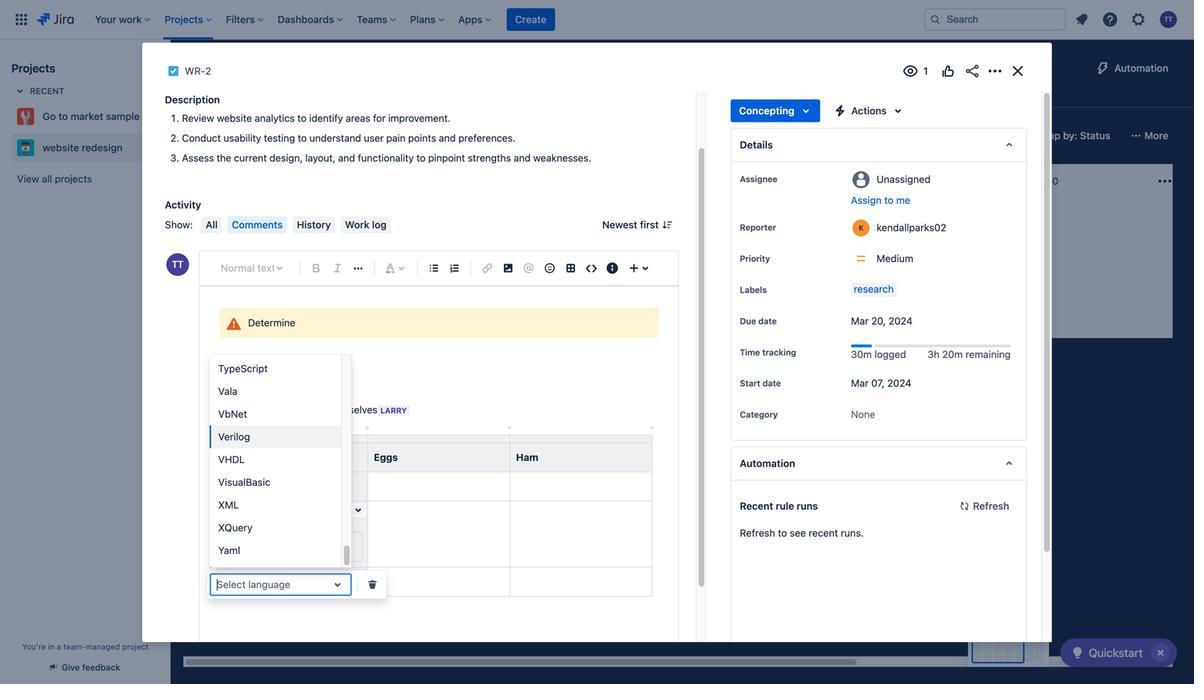 Task type: vqa. For each thing, say whether or not it's contained in the screenshot.
Column actions menu image for first Create image from left
no



Task type: describe. For each thing, give the bounding box(es) containing it.
tracking
[[762, 348, 796, 358]]

give feedback button
[[42, 656, 129, 679]]

current
[[640, 213, 675, 225]]

a
[[57, 643, 61, 652]]

task image for wr-2
[[601, 279, 613, 290]]

improvement.
[[388, 112, 451, 124]]

search image
[[930, 14, 941, 25]]

labels
[[740, 285, 767, 295]]

analyze
[[601, 213, 638, 225]]

market
[[71, 111, 103, 122]]

project
[[122, 643, 149, 652]]

go to market sample link
[[11, 102, 154, 131]]

sample
[[106, 111, 140, 122]]

code snippet image
[[583, 260, 600, 277]]

close image
[[1010, 63, 1027, 80]]

remove image
[[364, 577, 381, 594]]

2 inside west dialog
[[205, 65, 211, 77]]

history button
[[293, 216, 335, 234]]

0 vertical spatial ahead
[[292, 404, 320, 416]]

pain
[[386, 132, 406, 144]]

3h 20m remaining
[[928, 349, 1011, 360]]

1 horizontal spatial 2
[[637, 279, 642, 289]]

for
[[373, 112, 386, 124]]

due date: 20 march 2024 element
[[604, 260, 647, 272]]

typescript
[[218, 363, 268, 375]]

give feedback
[[62, 663, 120, 673]]

to right testing
[[298, 132, 307, 144]]

wr- for wr-1's the task icon
[[218, 242, 236, 252]]

tsx
[[218, 340, 237, 352]]

define
[[200, 213, 229, 225]]

verilog
[[218, 431, 250, 443]]

actions image
[[987, 63, 1004, 80]]

tab list containing summary
[[179, 82, 950, 108]]

first
[[640, 219, 659, 231]]

wr- inside west dialog
[[185, 65, 205, 77]]

newest first button
[[594, 216, 679, 234]]

issues link
[[678, 82, 713, 108]]

let's
[[232, 404, 254, 416]]

1 vertical spatial wr-2
[[619, 279, 642, 289]]

medium image for wr-6
[[555, 242, 566, 253]]

you're in a team-managed project
[[22, 643, 149, 652]]

select language
[[217, 579, 290, 591]]

assess
[[182, 152, 214, 164]]

dismiss quickstart image
[[1150, 642, 1172, 665]]

copy link to issue image
[[208, 65, 220, 76]]

mar for mar 07, 2024
[[851, 377, 869, 389]]

table image
[[562, 260, 579, 277]]

30m
[[851, 349, 872, 360]]

in
[[48, 643, 55, 652]]

assign to me button
[[851, 193, 1012, 208]]

quickstart
[[1089, 647, 1143, 660]]

wr-1 link
[[218, 241, 240, 254]]

let's not get ahead of ourselves larry
[[232, 404, 407, 416]]

great
[[255, 541, 285, 553]]

0 horizontal spatial and
[[338, 152, 355, 164]]

high image
[[354, 242, 365, 253]]

website redesign link
[[11, 134, 154, 162]]

to down points at left top
[[417, 152, 426, 164]]

menu bar inside west dialog
[[199, 216, 394, 234]]

work
[[345, 219, 370, 231]]

task image for wr-6
[[401, 242, 412, 253]]

wr-2 inside west dialog
[[185, 65, 211, 77]]

days
[[291, 541, 315, 553]]

user
[[364, 132, 384, 144]]

functionality
[[358, 152, 414, 164]]

xml
[[218, 499, 239, 511]]

projects
[[11, 61, 55, 75]]

design,
[[270, 152, 303, 164]]

vhdl
[[218, 454, 245, 466]]

time
[[740, 348, 760, 358]]

panel warning image
[[225, 316, 242, 333]]

team-
[[63, 643, 86, 652]]

vbnet
[[218, 408, 247, 420]]

remaining
[[966, 349, 1011, 360]]

vote options: no one has voted for this issue yet. image
[[940, 63, 957, 80]]

issues
[[680, 89, 710, 101]]

more formatting image
[[350, 260, 367, 277]]

create inside primary "element"
[[515, 14, 547, 25]]

me
[[896, 194, 911, 206]]

1 vertical spatial wr-2 link
[[619, 278, 642, 290]]

green
[[232, 452, 261, 464]]

wr-1
[[218, 242, 240, 252]]

xquery
[[218, 522, 253, 534]]

Search board text field
[[189, 126, 297, 146]]

create button inside primary "element"
[[507, 8, 555, 31]]

log
[[372, 219, 387, 231]]

medium
[[877, 253, 914, 264]]

the
[[217, 152, 231, 164]]

pinpoint
[[428, 152, 465, 164]]

3h
[[928, 349, 940, 360]]

medium image for wr-2
[[755, 279, 766, 290]]

wr-2 link inside west dialog
[[185, 63, 211, 80]]

current
[[234, 152, 267, 164]]

eggs
[[374, 452, 398, 464]]

managed
[[86, 643, 120, 652]]

0 vertical spatial mar
[[628, 261, 647, 271]]

info panel image
[[604, 260, 621, 277]]

west
[[220, 366, 252, 383]]

website inside west dialog
[[217, 112, 252, 124]]

numbered list ⌘⇧7 image
[[446, 260, 463, 277]]

20
[[616, 261, 626, 271]]

points
[[408, 132, 436, 144]]

larry
[[380, 406, 407, 416]]

none
[[851, 409, 876, 420]]

comments
[[232, 219, 283, 231]]

recent
[[30, 86, 64, 96]]

is
[[259, 369, 274, 383]]

actions button
[[826, 100, 912, 122]]

all
[[206, 219, 218, 231]]

testing
[[264, 132, 295, 144]]

wr- for wr-2 the task icon
[[619, 279, 637, 289]]

priority
[[740, 254, 770, 264]]

1 horizontal spatial ahead
[[321, 541, 351, 553]]

create banner
[[0, 0, 1194, 40]]



Task type: locate. For each thing, give the bounding box(es) containing it.
2 up summary
[[205, 65, 211, 77]]

website up view all projects
[[43, 142, 79, 154]]

1 vertical spatial medium image
[[755, 279, 766, 290]]

0 horizontal spatial automation
[[740, 458, 795, 469]]

projects
[[55, 173, 92, 185]]

task image left wr-6 link
[[401, 242, 412, 253]]

1 horizontal spatial website
[[217, 112, 252, 124]]

review
[[182, 112, 214, 124]]

activity
[[165, 199, 201, 211]]

work log
[[345, 219, 387, 231]]

1 horizontal spatial 1
[[848, 175, 852, 187]]

analytics
[[255, 112, 295, 124]]

create button for define goals
[[192, 269, 377, 292]]

understand
[[310, 132, 361, 144]]

reports
[[727, 89, 764, 101]]

create button for testing
[[994, 204, 1179, 227]]

1 horizontal spatial automation
[[1115, 62, 1169, 74]]

yaml
[[218, 545, 240, 557]]

wr-2 link up summary
[[185, 63, 211, 80]]

ham
[[516, 452, 539, 464]]

0 horizontal spatial website
[[43, 142, 79, 154]]

logged
[[875, 349, 906, 360]]

0 horizontal spatial 2
[[205, 65, 211, 77]]

define goals
[[200, 213, 257, 225]]

20,
[[872, 315, 886, 327]]

task image left wr-1 link
[[200, 242, 212, 253]]

0 vertical spatial website
[[217, 112, 252, 124]]

jira image
[[37, 11, 74, 28], [37, 11, 74, 28]]

to left identify at the left top of the page
[[297, 112, 307, 124]]

to right go
[[59, 111, 68, 122]]

analyze current website
[[601, 213, 715, 225]]

automation image
[[1095, 60, 1112, 77]]

1 vertical spatial 2
[[637, 279, 642, 289]]

ahead right days
[[321, 541, 351, 553]]

2024
[[889, 315, 913, 327], [888, 377, 912, 389]]

30m logged
[[851, 349, 906, 360]]

0 vertical spatial date
[[759, 316, 777, 326]]

07,
[[872, 377, 885, 389]]

more information about this user image
[[853, 220, 870, 237]]

comments button
[[228, 216, 287, 234]]

and right the strengths
[[514, 152, 531, 164]]

create button for prototyping
[[793, 313, 978, 336]]

view all projects link
[[11, 166, 159, 192]]

vala
[[218, 386, 238, 397]]

language
[[248, 579, 290, 591]]

website up search board text field on the left top of page
[[217, 112, 252, 124]]

emoji image
[[541, 260, 558, 277]]

medium image
[[555, 242, 566, 253], [755, 279, 766, 290]]

2 vertical spatial mar
[[851, 377, 869, 389]]

1 horizontal spatial wr-2 link
[[619, 278, 642, 290]]

1 vertical spatial ahead
[[321, 541, 351, 553]]

layout,
[[305, 152, 336, 164]]

0 horizontal spatial wr-2 link
[[185, 63, 211, 80]]

history
[[297, 219, 331, 231]]

due date: 20 march 2024 image
[[604, 260, 616, 272], [604, 260, 616, 272]]

2
[[205, 65, 211, 77], [637, 279, 642, 289]]

date
[[759, 316, 777, 326], [763, 378, 781, 388]]

wr- for the task icon related to wr-6
[[418, 242, 436, 252]]

mar 20, 2024
[[851, 315, 913, 327]]

conduct
[[182, 132, 221, 144]]

wr-6
[[418, 242, 442, 252]]

1 horizontal spatial medium image
[[755, 279, 766, 290]]

Search field
[[924, 8, 1066, 31]]

reporter
[[740, 223, 776, 232]]

1 horizontal spatial and
[[439, 132, 456, 144]]

mar right 20
[[628, 261, 647, 271]]

wr- left copy link to issue icon
[[185, 65, 205, 77]]

research link
[[851, 283, 897, 297]]

concepting
[[739, 105, 795, 117]]

to inside button
[[885, 194, 894, 206]]

task image up description
[[168, 65, 179, 77]]

20 mar
[[616, 261, 647, 271]]

1 vertical spatial mar
[[851, 315, 869, 327]]

0 vertical spatial 1
[[848, 175, 852, 187]]

1 vertical spatial automation
[[740, 458, 795, 469]]

Select language text field
[[217, 579, 220, 591]]

0 vertical spatial wr-2 link
[[185, 63, 211, 80]]

wr- down due date: 20 march 2024 element
[[619, 279, 637, 289]]

go to market sample
[[43, 111, 140, 122]]

due date
[[740, 316, 777, 326]]

review website analytics to identify areas for improvement.
[[182, 112, 451, 124]]

1 vertical spatial date
[[763, 378, 781, 388]]

1 up assign
[[848, 175, 852, 187]]

strengths
[[468, 152, 511, 164]]

open image
[[329, 577, 346, 594]]

2024 for mar 07, 2024
[[888, 377, 912, 389]]

great days ahead
[[255, 541, 351, 553]]

1 vertical spatial 1
[[236, 242, 240, 252]]

show:
[[165, 219, 193, 231]]

2 down 20 mar
[[637, 279, 642, 289]]

concepting button
[[731, 100, 820, 122]]

goals
[[232, 213, 257, 225]]

2024 right 07,
[[888, 377, 912, 389]]

0 vertical spatial 2
[[205, 65, 211, 77]]

all button
[[201, 216, 222, 234]]

date right due in the top right of the page
[[759, 316, 777, 326]]

add people image
[[365, 127, 382, 144]]

automation down category
[[740, 458, 795, 469]]

mar for mar 20, 2024
[[851, 315, 869, 327]]

automation inside automation 'button'
[[1115, 62, 1169, 74]]

assignee
[[740, 174, 778, 184]]

create button for analyze current website
[[593, 306, 778, 329]]

automation right the "automation" icon
[[1115, 62, 1169, 74]]

0 horizontal spatial ahead
[[292, 404, 320, 416]]

1 down goals
[[236, 242, 240, 252]]

west dialog
[[142, 22, 1052, 685]]

2024 right 20,
[[889, 315, 913, 327]]

editor toolbar toolbar
[[207, 335, 387, 609]]

summary link
[[188, 82, 238, 108]]

testing
[[1012, 177, 1047, 186]]

start date
[[740, 378, 781, 388]]

1 horizontal spatial wr-2
[[619, 279, 642, 289]]

task image for wr-1
[[200, 242, 212, 253]]

tab list
[[179, 82, 950, 108]]

0 vertical spatial wr-2
[[185, 65, 211, 77]]

category
[[740, 410, 778, 420]]

menu bar
[[199, 216, 394, 234]]

details
[[740, 139, 773, 151]]

ahead
[[292, 404, 320, 416], [321, 541, 351, 553]]

automation inside automation element
[[740, 458, 795, 469]]

date for start date
[[763, 378, 781, 388]]

collapse recent projects image
[[11, 82, 28, 100]]

wr-
[[185, 65, 205, 77], [218, 242, 236, 252], [418, 242, 436, 252], [619, 279, 637, 289]]

wr-2 down 20 mar
[[619, 279, 642, 289]]

research
[[854, 283, 894, 295]]

newest first
[[602, 219, 659, 231]]

0 horizontal spatial wr-2
[[185, 65, 211, 77]]

2024 for mar 20, 2024
[[889, 315, 913, 327]]

1
[[848, 175, 852, 187], [236, 242, 240, 252]]

kendallparks02
[[877, 222, 947, 234]]

not
[[257, 404, 272, 416]]

1 vertical spatial 2024
[[888, 377, 912, 389]]

0 horizontal spatial medium image
[[555, 242, 566, 253]]

menu bar containing all
[[199, 216, 394, 234]]

wr-2 link down 20 mar
[[619, 278, 642, 290]]

automation element
[[731, 447, 1027, 481]]

give
[[62, 663, 80, 673]]

show subtasks image
[[837, 279, 854, 296]]

to left me
[[885, 194, 894, 206]]

start
[[740, 378, 761, 388]]

ourselves
[[334, 404, 378, 416]]

mar left 20,
[[851, 315, 869, 327]]

check image
[[1069, 645, 1086, 662]]

primary element
[[9, 0, 913, 39]]

0 vertical spatial medium image
[[555, 242, 566, 253]]

wr-2 link
[[185, 63, 211, 80], [619, 278, 642, 290]]

website
[[678, 213, 715, 225]]

testing 0
[[1012, 175, 1059, 187]]

and down 'conduct usability testing to understand user pain points and preferences.'
[[338, 152, 355, 164]]

details element
[[731, 128, 1027, 162]]

newest
[[602, 219, 638, 231]]

1 vertical spatial website
[[43, 142, 79, 154]]

date for due date
[[759, 316, 777, 326]]

summary
[[191, 89, 235, 101]]

medium image up the emoji icon
[[555, 242, 566, 253]]

description
[[165, 94, 220, 106]]

medium image down the priority
[[755, 279, 766, 290]]

task image
[[168, 65, 179, 77], [200, 242, 212, 253], [401, 242, 412, 253], [601, 279, 613, 290]]

assign
[[851, 194, 882, 206]]

bullet list ⌘⇧8 image
[[425, 260, 442, 277]]

wr- down all button
[[218, 242, 236, 252]]

6
[[436, 242, 442, 252]]

date right start
[[763, 378, 781, 388]]

2 horizontal spatial and
[[514, 152, 531, 164]]

automation button
[[1089, 57, 1177, 80]]

ahead left of
[[292, 404, 320, 416]]

work log button
[[341, 216, 391, 234]]

quickstart button
[[1061, 639, 1177, 668]]

redesign
[[82, 142, 123, 154]]

0 vertical spatial 2024
[[889, 315, 913, 327]]

0 horizontal spatial 1
[[236, 242, 240, 252]]

mar left 07,
[[851, 377, 869, 389]]

conduct usability testing to understand user pain points and preferences.
[[182, 132, 516, 144]]

mar
[[628, 261, 647, 271], [851, 315, 869, 327], [851, 377, 869, 389]]

wr-6 link
[[418, 241, 442, 254]]

actions
[[852, 105, 887, 117]]

wr- up bullet list ⌘⇧8 icon
[[418, 242, 436, 252]]

view
[[17, 173, 39, 185]]

wr-2 up summary
[[185, 65, 211, 77]]

add image, video, or file image
[[500, 260, 517, 277]]

and up 'pinpoint' on the top left of the page
[[439, 132, 456, 144]]

task image down info panel image
[[601, 279, 613, 290]]

0 vertical spatial automation
[[1115, 62, 1169, 74]]

visualbasic
[[218, 477, 271, 488]]

Comment - Main content area, start typing to enter text. text field
[[212, 308, 660, 626]]



